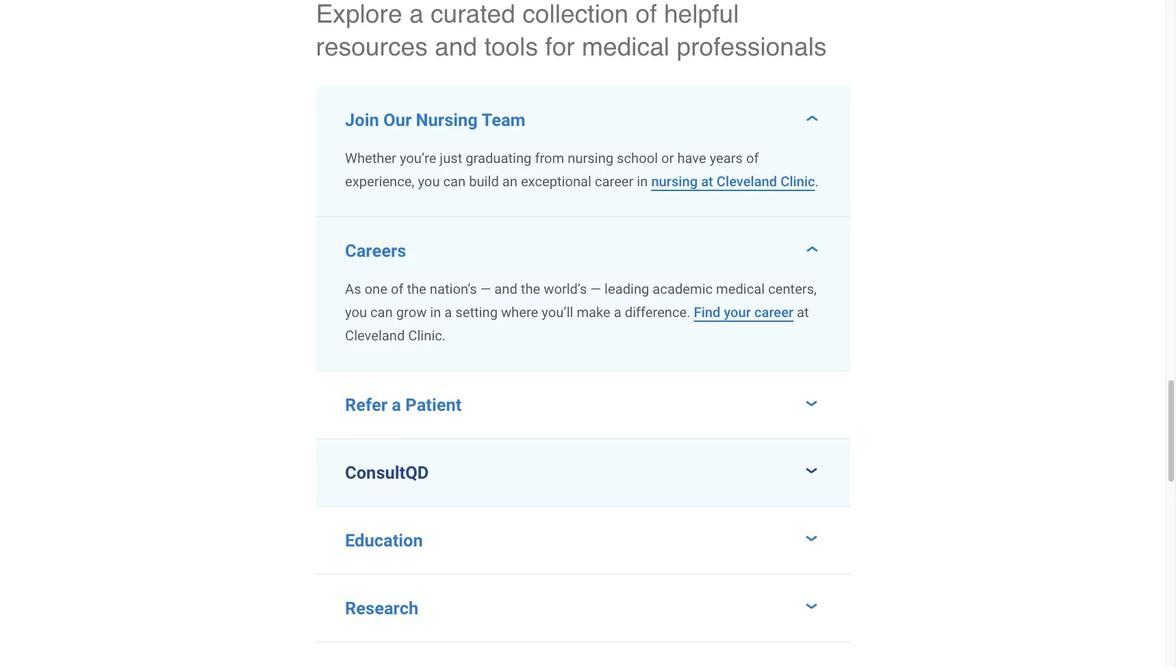 Task type: vqa. For each thing, say whether or not it's contained in the screenshot.
tab
yes



Task type: describe. For each thing, give the bounding box(es) containing it.
join our nursing team
[[345, 110, 526, 130]]

1 — from the left
[[480, 281, 491, 297]]

as one of the nation's — and the world's — leading academic medical centers, you can grow in a setting where you'll make a difference.
[[345, 281, 817, 320]]

careers
[[345, 240, 406, 261]]

academic
[[653, 281, 713, 297]]

collection
[[523, 0, 629, 29]]

medical inside the as one of the nation's — and the world's — leading academic medical centers, you can grow in a setting where you'll make a difference.
[[716, 281, 765, 297]]

clinic.
[[408, 327, 446, 344]]

your
[[724, 304, 751, 320]]

experience,
[[345, 173, 415, 190]]

just
[[440, 150, 462, 166]]

you're
[[400, 150, 436, 166]]

1 vertical spatial nursing
[[652, 173, 698, 190]]

setting
[[456, 304, 498, 320]]

curated
[[431, 0, 516, 29]]

0 vertical spatial cleveland
[[717, 173, 777, 190]]

grow
[[396, 304, 427, 320]]

in inside whether you're just graduating from nursing school or have years of experience, you can build an exceptional career in
[[637, 173, 648, 190]]

nursing
[[416, 110, 478, 130]]

nation's
[[430, 281, 477, 297]]

consultqd tab
[[316, 439, 850, 506]]

1 the from the left
[[407, 281, 427, 297]]

of inside explore a curated collection of helpful resources and tools for medical professionals
[[636, 0, 657, 29]]

tools
[[484, 31, 538, 62]]

a down the nation's
[[445, 304, 452, 320]]

leading
[[605, 281, 650, 297]]

refer a patient
[[345, 394, 462, 415]]

find your career link
[[694, 304, 794, 320]]

of inside the as one of the nation's — and the world's — leading academic medical centers, you can grow in a setting where you'll make a difference.
[[391, 281, 404, 297]]

have
[[678, 150, 707, 166]]

years
[[710, 150, 743, 166]]

you'll
[[542, 304, 574, 320]]

an
[[503, 173, 518, 190]]

cleveland inside at cleveland clinic.
[[345, 327, 405, 344]]

whether you're just graduating from nursing school or have years of experience, you can build an exceptional career in
[[345, 150, 759, 190]]

graduating
[[466, 150, 532, 166]]

nursing at cleveland clinic link
[[652, 173, 815, 190]]

refer a patient tab
[[316, 371, 850, 438]]

explore
[[316, 0, 402, 29]]

in inside the as one of the nation's — and the world's — leading academic medical centers, you can grow in a setting where you'll make a difference.
[[430, 304, 441, 320]]

of inside whether you're just graduating from nursing school or have years of experience, you can build an exceptional career in
[[747, 150, 759, 166]]

as
[[345, 281, 361, 297]]

exceptional
[[521, 173, 592, 190]]

nursing at cleveland clinic .
[[652, 173, 819, 190]]

join our nursing team tab
[[316, 86, 850, 136]]

and inside the as one of the nation's — and the world's — leading academic medical centers, you can grow in a setting where you'll make a difference.
[[495, 281, 518, 297]]

professionals
[[677, 31, 827, 62]]

from
[[535, 150, 564, 166]]

join
[[345, 110, 379, 130]]

nursing inside whether you're just graduating from nursing school or have years of experience, you can build an exceptional career in
[[568, 150, 614, 166]]

tab list containing join our nursing team
[[316, 86, 850, 667]]

2 the from the left
[[521, 281, 541, 297]]

careers tab
[[316, 217, 850, 266]]



Task type: locate. For each thing, give the bounding box(es) containing it.
can down 'one'
[[371, 304, 393, 320]]

0 horizontal spatial and
[[435, 31, 477, 62]]

0 horizontal spatial —
[[480, 281, 491, 297]]

0 horizontal spatial nursing
[[568, 150, 614, 166]]

at down have
[[701, 173, 713, 190]]

clinic
[[781, 173, 815, 190]]

1 horizontal spatial in
[[637, 173, 648, 190]]

0 vertical spatial career
[[595, 173, 634, 190]]

1 vertical spatial at
[[797, 304, 809, 320]]

2 horizontal spatial of
[[747, 150, 759, 166]]

1 vertical spatial medical
[[716, 281, 765, 297]]

1 vertical spatial and
[[495, 281, 518, 297]]

1 vertical spatial of
[[747, 150, 759, 166]]

of right years
[[747, 150, 759, 166]]

find
[[694, 304, 721, 320]]

for
[[545, 31, 575, 62]]

career down school
[[595, 173, 634, 190]]

0 horizontal spatial in
[[430, 304, 441, 320]]

or
[[662, 150, 674, 166]]

research tab
[[316, 574, 850, 641]]

a
[[409, 0, 424, 29], [445, 304, 452, 320], [614, 304, 622, 320], [392, 394, 401, 415]]

1 vertical spatial cleveland
[[345, 327, 405, 344]]

patient
[[406, 394, 462, 415]]

career
[[595, 173, 634, 190], [755, 304, 794, 320]]

the
[[407, 281, 427, 297], [521, 281, 541, 297]]

the up where
[[521, 281, 541, 297]]

you down you're
[[418, 173, 440, 190]]

consultqd
[[345, 462, 429, 483]]

.
[[815, 173, 819, 190]]

0 horizontal spatial medical
[[582, 31, 670, 62]]

medical
[[582, 31, 670, 62], [716, 281, 765, 297]]

you
[[418, 173, 440, 190], [345, 304, 367, 320]]

1 horizontal spatial cleveland
[[717, 173, 777, 190]]

centers,
[[769, 281, 817, 297]]

cleveland
[[717, 173, 777, 190], [345, 327, 405, 344]]

nursing
[[568, 150, 614, 166], [652, 173, 698, 190]]

the up grow
[[407, 281, 427, 297]]

medical inside explore a curated collection of helpful resources and tools for medical professionals
[[582, 31, 670, 62]]

1 vertical spatial can
[[371, 304, 393, 320]]

and inside explore a curated collection of helpful resources and tools for medical professionals
[[435, 31, 477, 62]]

in down school
[[637, 173, 648, 190]]

1 horizontal spatial —
[[591, 281, 601, 297]]

1 vertical spatial you
[[345, 304, 367, 320]]

and
[[435, 31, 477, 62], [495, 281, 518, 297]]

cleveland down years
[[717, 173, 777, 190]]

research
[[345, 598, 419, 618]]

find your career
[[694, 304, 794, 320]]

you down as
[[345, 304, 367, 320]]

at inside at cleveland clinic.
[[797, 304, 809, 320]]

0 vertical spatial of
[[636, 0, 657, 29]]

one
[[365, 281, 388, 297]]

1 horizontal spatial of
[[636, 0, 657, 29]]

can down just
[[443, 173, 466, 190]]

tab list
[[316, 86, 850, 667]]

of
[[636, 0, 657, 29], [747, 150, 759, 166], [391, 281, 404, 297]]

whether
[[345, 150, 396, 166]]

where
[[501, 304, 538, 320]]

a right refer
[[392, 394, 401, 415]]

build
[[469, 173, 499, 190]]

in right grow
[[430, 304, 441, 320]]

education
[[345, 530, 423, 550]]

in
[[637, 173, 648, 190], [430, 304, 441, 320]]

0 horizontal spatial cleveland
[[345, 327, 405, 344]]

0 horizontal spatial career
[[595, 173, 634, 190]]

1 horizontal spatial you
[[418, 173, 440, 190]]

explore a curated collection of helpful resources and tools for medical professionals
[[316, 0, 827, 62]]

at
[[701, 173, 713, 190], [797, 304, 809, 320]]

nursing down or
[[652, 173, 698, 190]]

refer
[[345, 394, 388, 415]]

1 vertical spatial in
[[430, 304, 441, 320]]

medical down collection on the top
[[582, 31, 670, 62]]

make
[[577, 304, 611, 320]]

a up resources
[[409, 0, 424, 29]]

career down the centers,
[[755, 304, 794, 320]]

0 vertical spatial medical
[[582, 31, 670, 62]]

1 horizontal spatial career
[[755, 304, 794, 320]]

0 vertical spatial can
[[443, 173, 466, 190]]

0 vertical spatial at
[[701, 173, 713, 190]]

0 vertical spatial and
[[435, 31, 477, 62]]

at down the centers,
[[797, 304, 809, 320]]

at cleveland clinic.
[[345, 304, 809, 344]]

a inside explore a curated collection of helpful resources and tools for medical professionals
[[409, 0, 424, 29]]

2 vertical spatial of
[[391, 281, 404, 297]]

can inside whether you're just graduating from nursing school or have years of experience, you can build an exceptional career in
[[443, 173, 466, 190]]

can
[[443, 173, 466, 190], [371, 304, 393, 320]]

1 horizontal spatial at
[[797, 304, 809, 320]]

1 horizontal spatial and
[[495, 281, 518, 297]]

0 vertical spatial you
[[418, 173, 440, 190]]

helpful
[[664, 0, 739, 29]]

you inside whether you're just graduating from nursing school or have years of experience, you can build an exceptional career in
[[418, 173, 440, 190]]

0 horizontal spatial at
[[701, 173, 713, 190]]

a right make
[[614, 304, 622, 320]]

resources
[[316, 31, 428, 62]]

—
[[480, 281, 491, 297], [591, 281, 601, 297]]

cleveland down grow
[[345, 327, 405, 344]]

tab
[[316, 642, 850, 667]]

— up setting
[[480, 281, 491, 297]]

1 horizontal spatial medical
[[716, 281, 765, 297]]

you inside the as one of the nation's — and the world's — leading academic medical centers, you can grow in a setting where you'll make a difference.
[[345, 304, 367, 320]]

school
[[617, 150, 658, 166]]

0 vertical spatial in
[[637, 173, 648, 190]]

0 horizontal spatial the
[[407, 281, 427, 297]]

0 horizontal spatial you
[[345, 304, 367, 320]]

and down 'curated'
[[435, 31, 477, 62]]

education tab
[[316, 507, 850, 574]]

world's
[[544, 281, 587, 297]]

career inside whether you're just graduating from nursing school or have years of experience, you can build an exceptional career in
[[595, 173, 634, 190]]

team
[[482, 110, 526, 130]]

can inside the as one of the nation's — and the world's — leading academic medical centers, you can grow in a setting where you'll make a difference.
[[371, 304, 393, 320]]

medical up your
[[716, 281, 765, 297]]

a inside tab
[[392, 394, 401, 415]]

of left helpful
[[636, 0, 657, 29]]

and up where
[[495, 281, 518, 297]]

2 — from the left
[[591, 281, 601, 297]]

of right 'one'
[[391, 281, 404, 297]]

1 horizontal spatial can
[[443, 173, 466, 190]]

0 vertical spatial nursing
[[568, 150, 614, 166]]

1 horizontal spatial the
[[521, 281, 541, 297]]

1 horizontal spatial nursing
[[652, 173, 698, 190]]

difference.
[[625, 304, 691, 320]]

our
[[384, 110, 412, 130]]

— up make
[[591, 281, 601, 297]]

1 vertical spatial career
[[755, 304, 794, 320]]

0 horizontal spatial of
[[391, 281, 404, 297]]

nursing right from
[[568, 150, 614, 166]]

0 horizontal spatial can
[[371, 304, 393, 320]]



